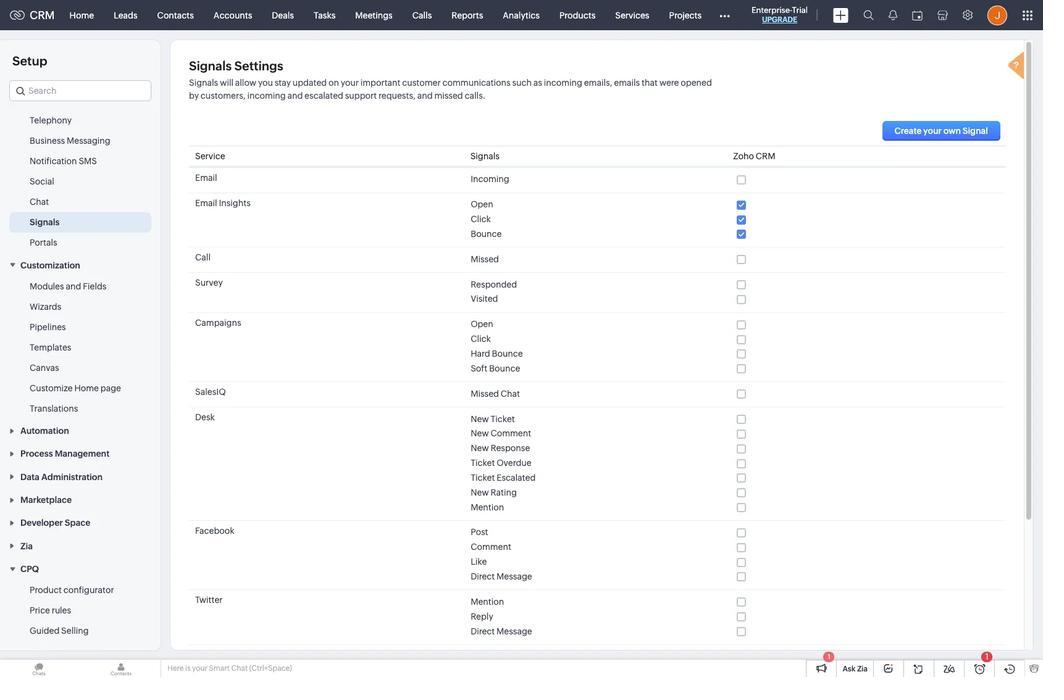 Task type: locate. For each thing, give the bounding box(es) containing it.
guided
[[30, 627, 60, 637]]

1 horizontal spatial your
[[341, 78, 359, 88]]

upgrade
[[763, 15, 798, 24]]

zia up cpq
[[20, 542, 33, 552]]

create menu element
[[826, 0, 857, 30]]

2 missed from the top
[[471, 389, 499, 399]]

process management button
[[0, 443, 161, 466]]

search image
[[864, 10, 874, 20]]

wizards
[[30, 302, 61, 312]]

signals up will
[[189, 59, 232, 73]]

crm right 'zoho' at the top of the page
[[756, 151, 776, 161]]

0 horizontal spatial crm
[[30, 9, 55, 22]]

data administration
[[20, 473, 103, 482]]

0 vertical spatial zia
[[20, 542, 33, 552]]

1 vertical spatial home
[[74, 384, 99, 393]]

portals link
[[30, 237, 57, 249]]

new down new ticket
[[471, 429, 489, 439]]

contacts image
[[82, 661, 160, 678]]

missed for missed
[[471, 254, 499, 264]]

bounce for hard bounce
[[492, 349, 523, 359]]

your inside will allow you stay updated on your important customer communications such as incoming emails, emails that were opened by customers, incoming and escalated support requests, and missed calls.
[[341, 78, 359, 88]]

incoming right as at right top
[[544, 78, 583, 88]]

1 direct message from the top
[[471, 572, 533, 582]]

bounce
[[471, 229, 502, 239], [492, 349, 523, 359], [489, 364, 521, 374]]

were
[[660, 78, 679, 88]]

canvas
[[30, 363, 59, 373]]

new down new comment
[[471, 444, 489, 454]]

1 horizontal spatial zia
[[858, 666, 868, 674]]

chats image
[[0, 661, 78, 678]]

email down service
[[195, 173, 217, 183]]

home left leads
[[70, 10, 94, 20]]

and down customer
[[418, 91, 433, 101]]

1 vertical spatial message
[[497, 627, 533, 637]]

1 click from the top
[[471, 215, 491, 224]]

bounce for soft bounce
[[489, 364, 521, 374]]

desk
[[195, 413, 215, 423]]

meetings
[[356, 10, 393, 20]]

2 click from the top
[[471, 334, 491, 344]]

ask
[[843, 666, 856, 674]]

missed up the responded
[[471, 254, 499, 264]]

your right is
[[192, 665, 208, 674]]

process
[[20, 450, 53, 459]]

1 horizontal spatial chat
[[231, 665, 248, 674]]

1 horizontal spatial incoming
[[544, 78, 583, 88]]

signals up 'incoming'
[[471, 151, 500, 161]]

post
[[471, 528, 489, 538]]

data
[[20, 473, 39, 482]]

1 vertical spatial open
[[471, 320, 494, 330]]

0 vertical spatial message
[[497, 572, 533, 582]]

important
[[361, 78, 401, 88]]

comment up response
[[491, 429, 532, 439]]

leads
[[114, 10, 138, 20]]

Other Modules field
[[712, 5, 739, 25]]

business
[[30, 136, 65, 146]]

calls
[[413, 10, 432, 20]]

customer
[[403, 78, 441, 88]]

setup
[[12, 54, 47, 68]]

direct message down like
[[471, 572, 533, 582]]

3 new from the top
[[471, 444, 489, 454]]

1 email from the top
[[195, 173, 217, 183]]

0 horizontal spatial chat
[[30, 197, 49, 207]]

0 vertical spatial direct
[[471, 572, 495, 582]]

2 direct message from the top
[[471, 627, 533, 637]]

2 vertical spatial bounce
[[489, 364, 521, 374]]

signals image
[[889, 10, 898, 20]]

backstage
[[195, 651, 237, 661]]

modules and fields
[[30, 282, 107, 292]]

0 vertical spatial click
[[471, 215, 491, 224]]

chat right smart
[[231, 665, 248, 674]]

your left own
[[924, 126, 942, 136]]

1 horizontal spatial crm
[[756, 151, 776, 161]]

overdue
[[497, 459, 532, 468]]

modules
[[30, 282, 64, 292]]

1 vertical spatial chat
[[501, 389, 520, 399]]

missed down soft
[[471, 389, 499, 399]]

2 vertical spatial ticket
[[471, 473, 495, 483]]

chat down social link on the top of page
[[30, 197, 49, 207]]

contacts link
[[147, 0, 204, 30]]

business messaging link
[[30, 135, 110, 147]]

bounce up the responded
[[471, 229, 502, 239]]

new left the rating
[[471, 488, 489, 498]]

zia right ask
[[858, 666, 868, 674]]

calendar image
[[913, 10, 923, 20]]

zia button
[[0, 535, 161, 558]]

direct message down reply
[[471, 627, 533, 637]]

and down "stay"
[[288, 91, 303, 101]]

price rules
[[30, 606, 71, 616]]

0 vertical spatial missed
[[471, 254, 499, 264]]

2 horizontal spatial and
[[418, 91, 433, 101]]

administration
[[41, 473, 103, 482]]

email insights
[[195, 198, 251, 208]]

missed for missed chat
[[471, 389, 499, 399]]

1 open from the top
[[471, 200, 494, 210]]

1 vertical spatial mention
[[471, 597, 504, 607]]

projects
[[670, 10, 702, 20]]

email for email
[[195, 173, 217, 183]]

2 vertical spatial chat
[[231, 665, 248, 674]]

click for bounce
[[471, 215, 491, 224]]

leads link
[[104, 0, 147, 30]]

1 vertical spatial email
[[195, 198, 217, 208]]

region
[[0, 90, 161, 254]]

and
[[288, 91, 303, 101], [418, 91, 433, 101], [66, 282, 81, 292]]

mention down new rating
[[471, 503, 504, 513]]

mention up reply
[[471, 597, 504, 607]]

0 vertical spatial chat
[[30, 197, 49, 207]]

chat down soft bounce
[[501, 389, 520, 399]]

comment down post
[[471, 543, 512, 553]]

signals link
[[30, 217, 60, 229]]

1 message from the top
[[497, 572, 533, 582]]

1 vertical spatial ticket
[[471, 459, 495, 468]]

ticket down new response
[[471, 459, 495, 468]]

signals up by
[[189, 78, 220, 88]]

home left the 'page'
[[74, 384, 99, 393]]

new up new comment
[[471, 414, 489, 424]]

profile image
[[988, 5, 1008, 25]]

responded
[[471, 280, 517, 290]]

emails,
[[584, 78, 613, 88]]

rules
[[52, 606, 71, 616]]

click down 'incoming'
[[471, 215, 491, 224]]

1 vertical spatial incoming
[[247, 91, 286, 101]]

incoming down 'you'
[[247, 91, 286, 101]]

None field
[[9, 80, 151, 101]]

new for new comment
[[471, 429, 489, 439]]

create your own signal
[[895, 126, 989, 136]]

your
[[341, 78, 359, 88], [924, 126, 942, 136], [192, 665, 208, 674]]

0 horizontal spatial 1
[[828, 654, 831, 661]]

bounce down hard bounce
[[489, 364, 521, 374]]

analytics link
[[493, 0, 550, 30]]

here is your smart chat (ctrl+space)
[[167, 665, 292, 674]]

0 vertical spatial incoming
[[544, 78, 583, 88]]

1 vertical spatial direct
[[471, 627, 495, 637]]

1 vertical spatial your
[[924, 126, 942, 136]]

2 new from the top
[[471, 429, 489, 439]]

hard bounce
[[471, 349, 523, 359]]

social link
[[30, 176, 54, 188]]

requests,
[[379, 91, 416, 101]]

crm
[[30, 9, 55, 22], [756, 151, 776, 161]]

updated
[[293, 78, 327, 88]]

zia
[[20, 542, 33, 552], [858, 666, 868, 674]]

your inside button
[[924, 126, 942, 136]]

hard
[[471, 349, 490, 359]]

direct down like
[[471, 572, 495, 582]]

services link
[[606, 0, 660, 30]]

developer space button
[[0, 512, 161, 535]]

1 vertical spatial missed
[[471, 389, 499, 399]]

0 horizontal spatial and
[[66, 282, 81, 292]]

mention
[[471, 503, 504, 513], [471, 597, 504, 607]]

4 new from the top
[[471, 488, 489, 498]]

1 vertical spatial zia
[[858, 666, 868, 674]]

1 vertical spatial click
[[471, 334, 491, 344]]

2 vertical spatial your
[[192, 665, 208, 674]]

portals
[[30, 238, 57, 248]]

email
[[195, 173, 217, 183], [195, 198, 217, 208]]

zia inside dropdown button
[[20, 542, 33, 552]]

customization
[[20, 261, 80, 271]]

2 email from the top
[[195, 198, 217, 208]]

1 vertical spatial direct message
[[471, 627, 533, 637]]

translations
[[30, 404, 78, 414]]

1 direct from the top
[[471, 572, 495, 582]]

new ticket
[[471, 414, 515, 424]]

create
[[895, 126, 922, 136]]

marketplace
[[20, 496, 72, 506]]

0 vertical spatial mention
[[471, 503, 504, 513]]

email left insights
[[195, 198, 217, 208]]

ticket up new comment
[[491, 414, 515, 424]]

on
[[329, 78, 339, 88]]

your right on
[[341, 78, 359, 88]]

2 open from the top
[[471, 320, 494, 330]]

and left fields
[[66, 282, 81, 292]]

open down 'incoming'
[[471, 200, 494, 210]]

0 vertical spatial direct message
[[471, 572, 533, 582]]

2 horizontal spatial your
[[924, 126, 942, 136]]

0 vertical spatial email
[[195, 173, 217, 183]]

0 vertical spatial your
[[341, 78, 359, 88]]

1 new from the top
[[471, 414, 489, 424]]

response
[[491, 444, 530, 454]]

communications
[[443, 78, 511, 88]]

1 missed from the top
[[471, 254, 499, 264]]

enterprise-
[[752, 6, 793, 15]]

1 vertical spatial bounce
[[492, 349, 523, 359]]

0 vertical spatial open
[[471, 200, 494, 210]]

0 horizontal spatial incoming
[[247, 91, 286, 101]]

customization region
[[0, 277, 161, 419]]

2 direct from the top
[[471, 627, 495, 637]]

crm link
[[10, 9, 55, 22]]

0 vertical spatial bounce
[[471, 229, 502, 239]]

bounce up soft bounce
[[492, 349, 523, 359]]

click up hard
[[471, 334, 491, 344]]

crm left home link
[[30, 9, 55, 22]]

chat
[[30, 197, 49, 207], [501, 389, 520, 399], [231, 665, 248, 674]]

ticket
[[491, 414, 515, 424], [471, 459, 495, 468], [471, 473, 495, 483]]

home inside customization region
[[74, 384, 99, 393]]

missed
[[471, 254, 499, 264], [471, 389, 499, 399]]

open down the visited
[[471, 320, 494, 330]]

ticket up new rating
[[471, 473, 495, 483]]

direct down reply
[[471, 627, 495, 637]]

0 vertical spatial ticket
[[491, 414, 515, 424]]

0 horizontal spatial zia
[[20, 542, 33, 552]]



Task type: vqa. For each thing, say whether or not it's contained in the screenshot.


Task type: describe. For each thing, give the bounding box(es) containing it.
selling
[[61, 627, 89, 637]]

that
[[642, 78, 658, 88]]

support
[[345, 91, 377, 101]]

zoho
[[734, 151, 755, 161]]

you
[[258, 78, 273, 88]]

1 horizontal spatial and
[[288, 91, 303, 101]]

escalated
[[497, 473, 536, 483]]

missed
[[435, 91, 463, 101]]

service
[[195, 151, 225, 161]]

create menu image
[[834, 8, 849, 23]]

1 mention from the top
[[471, 503, 504, 513]]

business messaging
[[30, 136, 110, 146]]

data administration button
[[0, 466, 161, 489]]

product configurator
[[30, 586, 114, 596]]

configurator
[[63, 586, 114, 596]]

pipelines link
[[30, 321, 66, 334]]

customize home page link
[[30, 382, 121, 395]]

analytics
[[503, 10, 540, 20]]

signals element
[[882, 0, 905, 30]]

soft
[[471, 364, 488, 374]]

soft bounce
[[471, 364, 521, 374]]

escalated
[[305, 91, 344, 101]]

templates link
[[30, 342, 71, 354]]

calls link
[[403, 0, 442, 30]]

facebook
[[195, 527, 235, 536]]

open for bounce
[[471, 200, 494, 210]]

guided selling
[[30, 627, 89, 637]]

new for new ticket
[[471, 414, 489, 424]]

ticket for escalated
[[471, 473, 495, 483]]

product
[[30, 586, 62, 596]]

ticket for overdue
[[471, 459, 495, 468]]

emails
[[614, 78, 640, 88]]

social
[[30, 177, 54, 187]]

ask zia
[[843, 666, 868, 674]]

contacts
[[157, 10, 194, 20]]

customization button
[[0, 254, 161, 277]]

campaigns
[[195, 318, 241, 328]]

products link
[[550, 0, 606, 30]]

new rating
[[471, 488, 517, 498]]

home link
[[60, 0, 104, 30]]

new response
[[471, 444, 530, 454]]

notification
[[30, 157, 77, 166]]

open for hard bounce
[[471, 320, 494, 330]]

0 vertical spatial home
[[70, 10, 94, 20]]

insights
[[219, 198, 251, 208]]

cpq button
[[0, 558, 161, 581]]

reports
[[452, 10, 483, 20]]

chat inside region
[[30, 197, 49, 207]]

ticket escalated
[[471, 473, 536, 483]]

deals
[[272, 10, 294, 20]]

enterprise-trial upgrade
[[752, 6, 808, 24]]

deals link
[[262, 0, 304, 30]]

0 vertical spatial crm
[[30, 9, 55, 22]]

1 vertical spatial crm
[[756, 151, 776, 161]]

telephony link
[[30, 115, 72, 127]]

here
[[167, 665, 184, 674]]

is
[[185, 665, 191, 674]]

visited
[[471, 294, 498, 304]]

2 mention from the top
[[471, 597, 504, 607]]

notification sms
[[30, 157, 97, 166]]

region containing telephony
[[0, 90, 161, 254]]

as
[[534, 78, 543, 88]]

search element
[[857, 0, 882, 30]]

canvas link
[[30, 362, 59, 374]]

1 vertical spatial comment
[[471, 543, 512, 553]]

calls.
[[465, 91, 486, 101]]

guided selling link
[[30, 625, 89, 638]]

new for new response
[[471, 444, 489, 454]]

click for hard bounce
[[471, 334, 491, 344]]

sms
[[79, 157, 97, 166]]

customize home page
[[30, 384, 121, 393]]

projects link
[[660, 0, 712, 30]]

customize
[[30, 384, 73, 393]]

email for email insights
[[195, 198, 217, 208]]

modules and fields link
[[30, 280, 107, 293]]

(ctrl+space)
[[249, 665, 292, 674]]

new for new rating
[[471, 488, 489, 498]]

and inside customization region
[[66, 282, 81, 292]]

0 horizontal spatial your
[[192, 665, 208, 674]]

profile element
[[981, 0, 1015, 30]]

such
[[513, 78, 532, 88]]

templates
[[30, 343, 71, 353]]

like
[[471, 558, 487, 567]]

automation
[[20, 426, 69, 436]]

Search text field
[[10, 81, 151, 101]]

survey
[[195, 278, 223, 288]]

1 horizontal spatial 1
[[986, 653, 989, 662]]

cpq
[[20, 565, 39, 575]]

pipelines
[[30, 322, 66, 332]]

product configurator link
[[30, 585, 114, 597]]

2 message from the top
[[497, 627, 533, 637]]

0 vertical spatial comment
[[491, 429, 532, 439]]

customers,
[[201, 91, 246, 101]]

ticket overdue
[[471, 459, 532, 468]]

signals up portals
[[30, 218, 60, 228]]

create your own signal button
[[883, 121, 1001, 141]]

products
[[560, 10, 596, 20]]

2 horizontal spatial chat
[[501, 389, 520, 399]]

cpq region
[[0, 581, 161, 642]]

page
[[101, 384, 121, 393]]

signals settings
[[189, 59, 283, 73]]

fields
[[83, 282, 107, 292]]

translations link
[[30, 403, 78, 415]]



